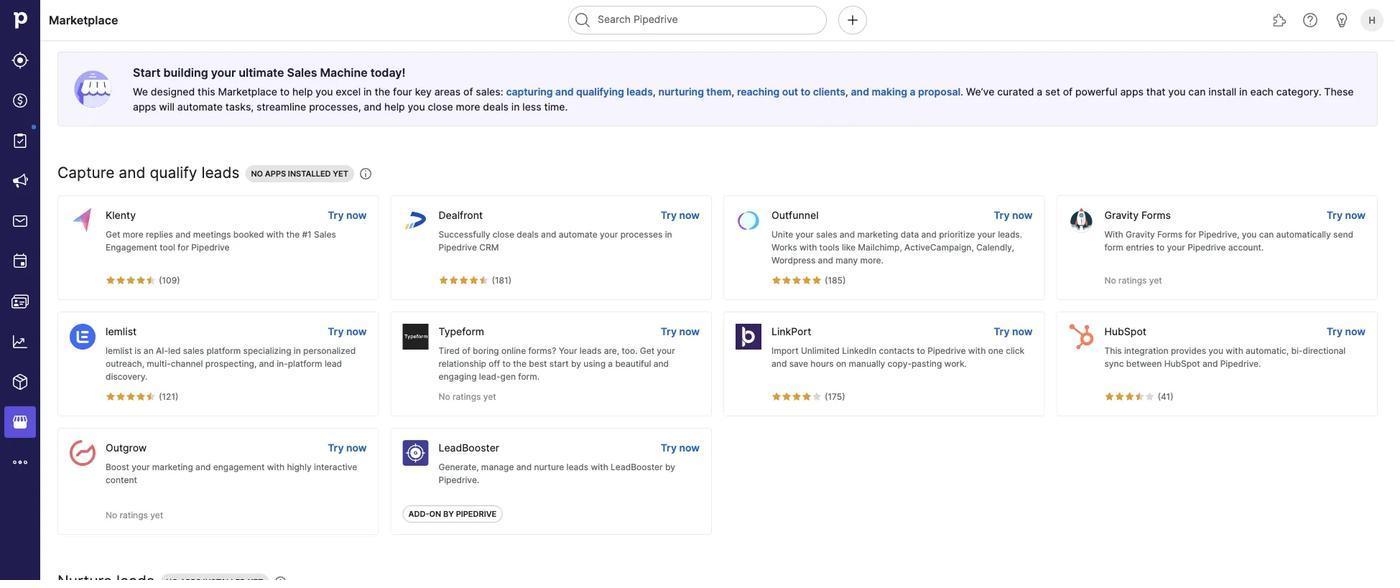 Task type: describe. For each thing, give the bounding box(es) containing it.
get inside tired of boring online forms? your leads are, too. get your relationship off to the best start by using a beautiful and engaging lead-gen form.
[[640, 346, 655, 356]]

automate inside successfully close deals and automate your processes in pipedrive crm
[[559, 230, 598, 240]]

0 horizontal spatial marketplace
[[49, 13, 118, 27]]

wordpress
[[772, 255, 816, 266]]

we designed this marketplace to help you excel in the four key areas of sales: capturing and qualifying leads , nurturing them , reaching out to clients , and making a proposal
[[133, 85, 961, 98]]

start
[[133, 65, 161, 79]]

no for typeform
[[439, 392, 450, 402]]

marketing inside boost your marketing and engagement with highly interactive content
[[152, 462, 193, 473]]

crm
[[479, 242, 499, 253]]

and inside boost your marketing and engagement with highly interactive content
[[195, 462, 211, 473]]

try now for dealfront
[[661, 209, 700, 221]]

to inside tired of boring online forms? your leads are, too. get your relationship off to the best start by using a beautiful and engaging lead-gen form.
[[503, 359, 511, 369]]

0 horizontal spatial help
[[292, 85, 313, 98]]

successfully close deals and automate your processes in pipedrive crm
[[439, 230, 672, 253]]

try now for hubspot
[[1327, 325, 1366, 338]]

integration
[[1124, 346, 1169, 356]]

your inside with gravity forms for pipedrive, you can automatically send form entries to your pipedrive account.
[[1167, 242, 1185, 253]]

automatic,
[[1246, 346, 1289, 356]]

leads right qualifying
[[627, 85, 653, 98]]

qualifying
[[576, 85, 624, 98]]

pipedrive. inside the generate, manage and nurture leads with leadbooster by pipedrive.
[[439, 475, 479, 486]]

to up streamline
[[280, 85, 290, 98]]

0 horizontal spatial info image
[[275, 577, 286, 580]]

in right excel
[[363, 85, 372, 98]]

in-
[[277, 359, 288, 369]]

pipedrive
[[456, 510, 497, 519]]

with inside 'import unlimited linkedin contacts to pipedrive with one click and save hours on manually copy-pasting work.'
[[968, 346, 986, 356]]

unlimited
[[801, 346, 840, 356]]

try for linkport
[[994, 325, 1010, 338]]

) for dealfront
[[508, 275, 512, 286]]

2 vertical spatial by
[[443, 510, 454, 519]]

and inside this integration provides you with automatic, bi-directional sync between hubspot and pipedrive.
[[1203, 359, 1218, 369]]

2 vertical spatial apps
[[265, 169, 286, 179]]

121
[[162, 392, 175, 402]]

of inside . we've curated a set of powerful apps that you can install in each category. these apps will automate tasks, streamline processes, and help you close more deals in less time.
[[1063, 85, 1073, 98]]

add-on by pipedrive
[[408, 510, 497, 519]]

now for klenty
[[346, 209, 367, 221]]

powerful
[[1075, 85, 1118, 98]]

try now for klenty
[[328, 209, 367, 221]]

hours
[[811, 359, 834, 369]]

now for hubspot
[[1345, 325, 1366, 338]]

try for lemlist
[[328, 325, 344, 338]]

start
[[549, 359, 569, 369]]

boring
[[473, 346, 499, 356]]

1 vertical spatial platform
[[288, 359, 322, 369]]

save
[[789, 359, 808, 369]]

try for dealfront
[[661, 209, 677, 221]]

get more replies and meetings booked with the #1 sales engagement tool for pipedrive
[[106, 230, 336, 253]]

nurture
[[534, 462, 564, 473]]

pipedrive inside get more replies and meetings booked with the #1 sales engagement tool for pipedrive
[[191, 242, 230, 253]]

and inside lemlist is an ai-led sales platform specializing in personalized outreach, multi-channel prospecting, and in-platform lead discovery.
[[259, 359, 274, 369]]

help inside . we've curated a set of powerful apps that you can install in each category. these apps will automate tasks, streamline processes, and help you close more deals in less time.
[[384, 101, 405, 113]]

personalized
[[303, 346, 356, 356]]

logo image for klenty
[[70, 208, 96, 233]]

designed
[[151, 85, 195, 98]]

successfully
[[439, 230, 490, 240]]

work.
[[944, 359, 967, 369]]

boost
[[106, 462, 129, 473]]

185
[[828, 275, 843, 286]]

logo image for linkport
[[736, 324, 762, 350]]

pipedrive inside successfully close deals and automate your processes in pipedrive crm
[[439, 242, 477, 253]]

logo image for lemlist
[[70, 324, 96, 350]]

to right out at the top right
[[801, 85, 811, 98]]

now for gravity forms
[[1345, 209, 1366, 221]]

out
[[782, 85, 798, 98]]

0 vertical spatial forms
[[1142, 209, 1171, 221]]

with
[[1105, 230, 1123, 240]]

and inside the generate, manage and nurture leads with leadbooster by pipedrive.
[[516, 462, 532, 473]]

2 , from the left
[[732, 85, 734, 98]]

marketing inside unite your sales and marketing data and prioritize your leads. works with tools like mailchimp, activecampaign, calendly, wordpress and many more.
[[857, 230, 898, 240]]

( for outfunnel
[[825, 275, 828, 286]]

we
[[133, 85, 148, 98]]

( for lemlist
[[159, 392, 162, 402]]

color primary image left ( 41 )
[[1135, 392, 1145, 402]]

sales inside get more replies and meetings booked with the #1 sales engagement tool for pipedrive
[[314, 230, 336, 240]]

your inside tired of boring online forms? your leads are, too. get your relationship off to the best start by using a beautiful and engaging lead-gen form.
[[657, 346, 675, 356]]

3 , from the left
[[845, 85, 848, 98]]

#1
[[302, 230, 312, 240]]

linkedin
[[842, 346, 877, 356]]

reaching
[[737, 85, 780, 98]]

you inside with gravity forms for pipedrive, you can automatically send form entries to your pipedrive account.
[[1242, 230, 1257, 240]]

gravity forms
[[1105, 209, 1171, 221]]

Search Pipedrive field
[[568, 6, 827, 34]]

outreach,
[[106, 359, 144, 369]]

your inside successfully close deals and automate your processes in pipedrive crm
[[600, 230, 618, 240]]

with inside unite your sales and marketing data and prioritize your leads. works with tools like mailchimp, activecampaign, calendly, wordpress and many more.
[[800, 242, 817, 253]]

pipedrive inside with gravity forms for pipedrive, you can automatically send form entries to your pipedrive account.
[[1188, 242, 1226, 253]]

send
[[1333, 230, 1353, 240]]

provides
[[1171, 346, 1206, 356]]

streamline
[[257, 101, 306, 113]]

with inside get more replies and meetings booked with the #1 sales engagement tool for pipedrive
[[266, 230, 284, 240]]

try for klenty
[[328, 209, 344, 221]]

your up calendly, at top right
[[977, 230, 996, 240]]

no
[[251, 169, 263, 179]]

relationship
[[439, 359, 486, 369]]

109
[[162, 275, 177, 286]]

h button
[[1358, 6, 1387, 34]]

clients
[[813, 85, 845, 98]]

pasting
[[912, 359, 942, 369]]

( 109 )
[[159, 275, 180, 286]]

them
[[706, 85, 732, 98]]

one
[[988, 346, 1004, 356]]

you right that
[[1168, 85, 1186, 98]]

( 181 )
[[492, 275, 512, 286]]

ai-
[[156, 346, 168, 356]]

marketplace image
[[11, 414, 29, 431]]

. we've curated a set of powerful apps that you can install in each category. these apps will automate tasks, streamline processes, and help you close more deals in less time.
[[133, 85, 1354, 113]]

data
[[901, 230, 919, 240]]

campaigns image
[[11, 172, 29, 190]]

install
[[1209, 85, 1237, 98]]

set
[[1045, 85, 1060, 98]]

( for klenty
[[159, 275, 162, 286]]

and inside . we've curated a set of powerful apps that you can install in each category. these apps will automate tasks, streamline processes, and help you close more deals in less time.
[[364, 101, 382, 113]]

get inside get more replies and meetings booked with the #1 sales engagement tool for pipedrive
[[106, 230, 120, 240]]

now for lemlist
[[346, 325, 367, 338]]

unite your sales and marketing data and prioritize your leads. works with tools like mailchimp, activecampaign, calendly, wordpress and many more.
[[772, 230, 1022, 266]]

leads.
[[998, 230, 1022, 240]]

engaging
[[439, 372, 477, 382]]

now for linkport
[[1012, 325, 1033, 338]]

) for linkport
[[842, 392, 845, 402]]

pipedrive,
[[1199, 230, 1240, 240]]

no apps installed yet
[[251, 169, 348, 179]]

0 vertical spatial gravity
[[1105, 209, 1139, 221]]

0 vertical spatial leadbooster
[[439, 442, 499, 454]]

1 , from the left
[[653, 85, 656, 98]]

linkport
[[772, 325, 811, 338]]

try now for typeform
[[661, 325, 700, 338]]

activities image
[[11, 253, 29, 270]]

nurturing them link
[[658, 85, 732, 98]]

pipedrive. inside this integration provides you with automatic, bi-directional sync between hubspot and pipedrive.
[[1220, 359, 1261, 369]]

your up this
[[211, 65, 236, 79]]

deals inside successfully close deals and automate your processes in pipedrive crm
[[517, 230, 539, 240]]

calendly,
[[976, 242, 1014, 253]]

yet for gravity forms
[[1149, 275, 1162, 286]]

specializing
[[243, 346, 291, 356]]

proposal
[[918, 85, 961, 98]]

0 vertical spatial hubspot
[[1105, 325, 1147, 338]]

and inside successfully close deals and automate your processes in pipedrive crm
[[541, 230, 556, 240]]

curated
[[997, 85, 1034, 98]]

try for outfunnel
[[994, 209, 1010, 221]]

and inside 'import unlimited linkedin contacts to pipedrive with one click and save hours on manually copy-pasting work.'
[[772, 359, 787, 369]]

no ratings yet for typeform
[[439, 392, 496, 402]]

form.
[[518, 372, 540, 382]]

tools
[[819, 242, 840, 253]]

sales:
[[476, 85, 503, 98]]

less
[[522, 101, 541, 113]]

color primary image left ( 121 )
[[146, 392, 156, 402]]

0 horizontal spatial apps
[[133, 101, 156, 113]]

try for leadbooster
[[661, 442, 677, 454]]

contacts image
[[11, 293, 29, 310]]

logo image for outgrow
[[70, 440, 96, 466]]

tired of boring online forms? your leads are, too. get your relationship off to the best start by using a beautiful and engaging lead-gen form.
[[439, 346, 675, 382]]

processes,
[[309, 101, 361, 113]]

channel
[[171, 359, 203, 369]]

capture
[[57, 163, 115, 181]]

key
[[415, 85, 432, 98]]

with inside boost your marketing and engagement with highly interactive content
[[267, 462, 285, 473]]

gen
[[500, 372, 516, 382]]

1 vertical spatial on
[[429, 510, 441, 519]]

0 vertical spatial sales
[[287, 65, 317, 79]]

highly
[[287, 462, 312, 473]]

try now for leadbooster
[[661, 442, 700, 454]]

logo image for leadbooster
[[403, 440, 429, 466]]

close inside . we've curated a set of powerful apps that you can install in each category. these apps will automate tasks, streamline processes, and help you close more deals in less time.
[[428, 101, 453, 113]]

this
[[198, 85, 215, 98]]

logo image for typeform
[[403, 324, 429, 350]]

and making a proposal link
[[851, 85, 961, 98]]

a inside . we've curated a set of powerful apps that you can install in each category. these apps will automate tasks, streamline processes, and help you close more deals in less time.
[[1037, 85, 1043, 98]]

and inside get more replies and meetings booked with the #1 sales engagement tool for pipedrive
[[175, 230, 191, 240]]

lemlist is an ai-led sales platform specializing in personalized outreach, multi-channel prospecting, and in-platform lead discovery.
[[106, 346, 356, 382]]

building
[[163, 65, 208, 79]]

this
[[1105, 346, 1122, 356]]

will
[[159, 101, 175, 113]]

products image
[[11, 374, 29, 391]]

h
[[1369, 14, 1376, 26]]

( for dealfront
[[492, 275, 495, 286]]

prioritize
[[939, 230, 975, 240]]

for inside with gravity forms for pipedrive, you can automatically send form entries to your pipedrive account.
[[1185, 230, 1196, 240]]

forms inside with gravity forms for pipedrive, you can automatically send form entries to your pipedrive account.
[[1157, 230, 1183, 240]]

you up processes,
[[316, 85, 333, 98]]

pipedrive inside 'import unlimited linkedin contacts to pipedrive with one click and save hours on manually copy-pasting work.'
[[928, 346, 966, 356]]

content
[[106, 475, 137, 486]]

sales inside lemlist is an ai-led sales platform specializing in personalized outreach, multi-channel prospecting, and in-platform lead discovery.
[[183, 346, 204, 356]]

to inside with gravity forms for pipedrive, you can automatically send form entries to your pipedrive account.
[[1156, 242, 1165, 253]]

meetings
[[193, 230, 231, 240]]

import unlimited linkedin contacts to pipedrive with one click and save hours on manually copy-pasting work.
[[772, 346, 1025, 369]]

a inside tired of boring online forms? your leads are, too. get your relationship off to the best start by using a beautiful and engaging lead-gen form.
[[608, 359, 613, 369]]

interactive
[[314, 462, 357, 473]]



Task type: locate. For each thing, give the bounding box(es) containing it.
dealfront
[[439, 209, 483, 221]]

can up account.
[[1259, 230, 1274, 240]]

prospecting,
[[205, 359, 257, 369]]

capture and qualify leads
[[57, 163, 240, 181]]

( for linkport
[[825, 392, 828, 402]]

) for klenty
[[177, 275, 180, 286]]

with inside the generate, manage and nurture leads with leadbooster by pipedrive.
[[591, 462, 608, 473]]

many
[[836, 255, 858, 266]]

generate,
[[439, 462, 479, 473]]

you
[[316, 85, 333, 98], [1168, 85, 1186, 98], [408, 101, 425, 113], [1242, 230, 1257, 240], [1209, 346, 1224, 356]]

marketing right 'boost'
[[152, 462, 193, 473]]

0 vertical spatial more
[[456, 101, 480, 113]]

1 vertical spatial no
[[439, 392, 450, 402]]

account.
[[1228, 242, 1264, 253]]

( down hours
[[825, 392, 828, 402]]

with left one
[[968, 346, 986, 356]]

platform up prospecting,
[[207, 346, 241, 356]]

automate left the processes
[[559, 230, 598, 240]]

the inside tired of boring online forms? your leads are, too. get your relationship off to the best start by using a beautiful and engaging lead-gen form.
[[513, 359, 527, 369]]

leadbooster
[[439, 442, 499, 454], [611, 462, 663, 473]]

, left nurturing
[[653, 85, 656, 98]]

ratings for outgrow
[[120, 510, 148, 520]]

0 vertical spatial can
[[1189, 85, 1206, 98]]

0 vertical spatial platform
[[207, 346, 241, 356]]

logo image left tired
[[403, 324, 429, 350]]

pipedrive down pipedrive,
[[1188, 242, 1226, 253]]

1 horizontal spatial info image
[[360, 168, 371, 180]]

more.
[[860, 255, 884, 266]]

leads right nurture
[[567, 462, 588, 473]]

forms up the entries
[[1142, 209, 1171, 221]]

2 horizontal spatial ratings
[[1119, 275, 1147, 286]]

lemlist up outreach,
[[106, 346, 132, 356]]

for inside get more replies and meetings booked with the #1 sales engagement tool for pipedrive
[[178, 242, 189, 253]]

and inside tired of boring online forms? your leads are, too. get your relationship off to the best start by using a beautiful and engaging lead-gen form.
[[654, 359, 669, 369]]

logo image for outfunnel
[[736, 208, 762, 233]]

1 vertical spatial info image
[[275, 577, 286, 580]]

your right too.
[[657, 346, 675, 356]]

0 horizontal spatial on
[[429, 510, 441, 519]]

menu item
[[0, 402, 40, 443]]

get right too.
[[640, 346, 655, 356]]

you inside this integration provides you with automatic, bi-directional sync between hubspot and pipedrive.
[[1209, 346, 1224, 356]]

1 horizontal spatial a
[[910, 85, 916, 98]]

info image
[[360, 168, 371, 180], [275, 577, 286, 580]]

color warning image
[[106, 276, 116, 286], [126, 276, 136, 286], [439, 276, 449, 286], [449, 276, 459, 286], [782, 276, 792, 286], [792, 276, 802, 286], [106, 392, 116, 402], [116, 392, 126, 402], [126, 392, 136, 402], [146, 392, 156, 402], [782, 392, 792, 402], [792, 392, 802, 402], [1125, 392, 1135, 402], [1135, 392, 1145, 402]]

a right making
[[910, 85, 916, 98]]

leads inside the generate, manage and nurture leads with leadbooster by pipedrive.
[[567, 462, 588, 473]]

1 horizontal spatial automate
[[559, 230, 598, 240]]

sales inbox image
[[11, 213, 29, 230]]

can inside . we've curated a set of powerful apps that you can install in each category. these apps will automate tasks, streamline processes, and help you close more deals in less time.
[[1189, 85, 1206, 98]]

now for typeform
[[679, 325, 700, 338]]

1 vertical spatial ratings
[[453, 392, 481, 402]]

your up content
[[132, 462, 150, 473]]

we've
[[966, 85, 995, 98]]

best
[[529, 359, 547, 369]]

a down are,
[[608, 359, 613, 369]]

1 horizontal spatial color primary image
[[812, 392, 822, 402]]

0 vertical spatial on
[[836, 359, 846, 369]]

2 horizontal spatial by
[[665, 462, 675, 473]]

contacts
[[879, 346, 915, 356]]

apps left that
[[1120, 85, 1144, 98]]

close down areas
[[428, 101, 453, 113]]

1 horizontal spatial more
[[456, 101, 480, 113]]

1 vertical spatial hubspot
[[1164, 359, 1200, 369]]

( down crm
[[492, 275, 495, 286]]

color warning image
[[116, 276, 126, 286], [136, 276, 146, 286], [146, 276, 156, 286], [459, 276, 469, 286], [469, 276, 479, 286], [479, 276, 489, 286], [772, 276, 782, 286], [802, 276, 812, 286], [812, 276, 822, 286], [136, 392, 146, 402], [772, 392, 782, 402], [802, 392, 812, 402], [1105, 392, 1115, 402], [1115, 392, 1125, 402]]

platform
[[207, 346, 241, 356], [288, 359, 322, 369]]

color primary image
[[479, 276, 489, 286], [812, 392, 822, 402]]

can inside with gravity forms for pipedrive, you can automatically send form entries to your pipedrive account.
[[1259, 230, 1274, 240]]

color primary image
[[146, 276, 156, 286], [146, 392, 156, 402], [1135, 392, 1145, 402], [1145, 392, 1155, 402]]

on inside 'import unlimited linkedin contacts to pipedrive with one click and save hours on manually copy-pasting work.'
[[836, 359, 846, 369]]

0 horizontal spatial pipedrive.
[[439, 475, 479, 486]]

using
[[584, 359, 606, 369]]

of right "set"
[[1063, 85, 1073, 98]]

discovery.
[[106, 372, 148, 382]]

yet for outgrow
[[150, 510, 163, 520]]

0 vertical spatial close
[[428, 101, 453, 113]]

0 horizontal spatial no ratings yet
[[106, 510, 163, 520]]

marketplace up tasks,
[[218, 85, 277, 98]]

1 vertical spatial marketing
[[152, 462, 193, 473]]

works
[[772, 242, 797, 253]]

click
[[1006, 346, 1025, 356]]

can left install
[[1189, 85, 1206, 98]]

1 horizontal spatial platform
[[288, 359, 322, 369]]

more inside get more replies and meetings booked with the #1 sales engagement tool for pipedrive
[[123, 230, 143, 240]]

that
[[1146, 85, 1166, 98]]

close inside successfully close deals and automate your processes in pipedrive crm
[[493, 230, 514, 240]]

try now for outgrow
[[328, 442, 367, 454]]

0 horizontal spatial can
[[1189, 85, 1206, 98]]

reaching out to clients link
[[737, 85, 845, 98]]

.
[[961, 85, 963, 98]]

try for hubspot
[[1327, 325, 1343, 338]]

)
[[177, 275, 180, 286], [508, 275, 512, 286], [843, 275, 846, 286], [175, 392, 178, 402], [842, 392, 845, 402], [1170, 392, 1174, 402]]

is
[[135, 346, 141, 356]]

no down content
[[106, 510, 117, 520]]

more image
[[11, 454, 29, 471]]

gravity up with
[[1105, 209, 1139, 221]]

tool
[[160, 242, 175, 253]]

0 horizontal spatial marketing
[[152, 462, 193, 473]]

0 vertical spatial marketplace
[[49, 13, 118, 27]]

deals inside . we've curated a set of powerful apps that you can install in each category. these apps will automate tasks, streamline processes, and help you close more deals in less time.
[[483, 101, 509, 113]]

lemlist for lemlist
[[106, 325, 137, 338]]

of
[[463, 85, 473, 98], [1063, 85, 1073, 98], [462, 346, 470, 356]]

qualify
[[150, 163, 197, 181]]

the left #1
[[286, 230, 300, 240]]

2 vertical spatial the
[[513, 359, 527, 369]]

0 vertical spatial for
[[1185, 230, 1196, 240]]

leads image
[[11, 52, 29, 69]]

logo image
[[70, 208, 96, 233], [403, 208, 429, 233], [736, 208, 762, 233], [1069, 208, 1095, 233], [70, 324, 96, 350], [403, 324, 429, 350], [736, 324, 762, 350], [1069, 324, 1095, 350], [70, 440, 96, 466], [403, 440, 429, 466]]

try for typeform
[[661, 325, 677, 338]]

0 horizontal spatial sales
[[183, 346, 204, 356]]

no down engaging
[[439, 392, 450, 402]]

logo image left klenty
[[70, 208, 96, 233]]

no for outgrow
[[106, 510, 117, 520]]

menu
[[0, 0, 40, 580]]

sales up tools
[[816, 230, 837, 240]]

color primary image left 41
[[1145, 392, 1155, 402]]

try
[[328, 209, 344, 221], [661, 209, 677, 221], [994, 209, 1010, 221], [1327, 209, 1343, 221], [328, 325, 344, 338], [661, 325, 677, 338], [994, 325, 1010, 338], [1327, 325, 1343, 338], [328, 442, 344, 454], [661, 442, 677, 454]]

ratings down the entries
[[1119, 275, 1147, 286]]

can
[[1189, 85, 1206, 98], [1259, 230, 1274, 240]]

color primary image left ( 181 )
[[479, 276, 489, 286]]

sales
[[816, 230, 837, 240], [183, 346, 204, 356]]

pipedrive down meetings
[[191, 242, 230, 253]]

0 vertical spatial sales
[[816, 230, 837, 240]]

on left pipedrive
[[429, 510, 441, 519]]

0 horizontal spatial automate
[[177, 101, 223, 113]]

no ratings yet down engaging
[[439, 392, 496, 402]]

logo image left 'boost'
[[70, 440, 96, 466]]

capturing
[[506, 85, 553, 98]]

leadbooster inside the generate, manage and nurture leads with leadbooster by pipedrive.
[[611, 462, 663, 473]]

0 horizontal spatial platform
[[207, 346, 241, 356]]

with inside this integration provides you with automatic, bi-directional sync between hubspot and pipedrive.
[[1226, 346, 1243, 356]]

( down tool
[[159, 275, 162, 286]]

apps right no
[[265, 169, 286, 179]]

1 vertical spatial gravity
[[1126, 230, 1155, 240]]

leads inside tired of boring online forms? your leads are, too. get your relationship off to the best start by using a beautiful and engaging lead-gen form.
[[580, 346, 602, 356]]

0 vertical spatial get
[[106, 230, 120, 240]]

( down between
[[1158, 392, 1161, 402]]

1 horizontal spatial the
[[375, 85, 390, 98]]

no ratings yet for gravity forms
[[1105, 275, 1162, 286]]

2 vertical spatial no ratings yet
[[106, 510, 163, 520]]

, left making
[[845, 85, 848, 98]]

more inside . we've curated a set of powerful apps that you can install in each category. these apps will automate tasks, streamline processes, and help you close more deals in less time.
[[456, 101, 480, 113]]

2 vertical spatial no
[[106, 510, 117, 520]]

1 horizontal spatial ratings
[[453, 392, 481, 402]]

1 vertical spatial sales
[[183, 346, 204, 356]]

marketplace image
[[70, 66, 116, 112]]

0 horizontal spatial a
[[608, 359, 613, 369]]

1 lemlist from the top
[[106, 325, 137, 338]]

1 vertical spatial more
[[123, 230, 143, 240]]

outfunnel
[[772, 209, 819, 221]]

1 vertical spatial close
[[493, 230, 514, 240]]

1 vertical spatial leadbooster
[[611, 462, 663, 473]]

forms down gravity forms on the top right
[[1157, 230, 1183, 240]]

with right nurture
[[591, 462, 608, 473]]

tasks,
[[225, 101, 254, 113]]

leads left no
[[201, 163, 240, 181]]

1 horizontal spatial apps
[[265, 169, 286, 179]]

insights image
[[11, 333, 29, 351]]

entries
[[1126, 242, 1154, 253]]

( down the multi-
[[159, 392, 162, 402]]

( for hubspot
[[1158, 392, 1161, 402]]

2 vertical spatial ratings
[[120, 510, 148, 520]]

sales up streamline
[[287, 65, 317, 79]]

color primary image left ( 109 )
[[146, 276, 156, 286]]

with up wordpress
[[800, 242, 817, 253]]

leads up using
[[580, 346, 602, 356]]

areas
[[434, 85, 461, 98]]

color primary image left ( 175 )
[[812, 392, 822, 402]]

try now for outfunnel
[[994, 209, 1033, 221]]

a
[[910, 85, 916, 98], [1037, 85, 1043, 98], [608, 359, 613, 369]]

time.
[[544, 101, 568, 113]]

quick add image
[[844, 11, 861, 29]]

1 horizontal spatial no
[[439, 392, 450, 402]]

generate, manage and nurture leads with leadbooster by pipedrive.
[[439, 462, 675, 486]]

try for gravity forms
[[1327, 209, 1343, 221]]

0 horizontal spatial close
[[428, 101, 453, 113]]

logo image left dealfront
[[403, 208, 429, 233]]

now for leadbooster
[[679, 442, 700, 454]]

get down klenty
[[106, 230, 120, 240]]

start building your ultimate sales machine today!
[[133, 65, 406, 79]]

help down four on the left top of the page
[[384, 101, 405, 113]]

sales up channel
[[183, 346, 204, 356]]

quick help image
[[1302, 11, 1319, 29]]

0 vertical spatial info image
[[360, 168, 371, 180]]

directional
[[1303, 346, 1346, 356]]

0 horizontal spatial color primary image
[[479, 276, 489, 286]]

help
[[292, 85, 313, 98], [384, 101, 405, 113]]

ratings down content
[[120, 510, 148, 520]]

of up relationship
[[462, 346, 470, 356]]

with gravity forms for pipedrive, you can automatically send form entries to your pipedrive account.
[[1105, 230, 1353, 253]]

capturing and qualifying leads link
[[506, 85, 653, 98]]

0 horizontal spatial deals
[[483, 101, 509, 113]]

by inside tired of boring online forms? your leads are, too. get your relationship off to the best start by using a beautiful and engaging lead-gen form.
[[571, 359, 581, 369]]

logo image left "unite"
[[736, 208, 762, 233]]

close up crm
[[493, 230, 514, 240]]

gravity
[[1105, 209, 1139, 221], [1126, 230, 1155, 240]]

more up engagement
[[123, 230, 143, 240]]

your down outfunnel
[[796, 230, 814, 240]]

1 vertical spatial help
[[384, 101, 405, 113]]

in right the specializing at the bottom left of the page
[[294, 346, 301, 356]]

hubspot down provides
[[1164, 359, 1200, 369]]

marketing up 'mailchimp,' on the top
[[857, 230, 898, 240]]

try for outgrow
[[328, 442, 344, 454]]

now for dealfront
[[679, 209, 700, 221]]

2 horizontal spatial no ratings yet
[[1105, 275, 1162, 286]]

no ratings yet down content
[[106, 510, 163, 520]]

1 horizontal spatial leadbooster
[[611, 462, 663, 473]]

0 horizontal spatial by
[[443, 510, 454, 519]]

now for outfunnel
[[1012, 209, 1033, 221]]

no ratings yet for outgrow
[[106, 510, 163, 520]]

the down today!
[[375, 85, 390, 98]]

ratings down engaging
[[453, 392, 481, 402]]

2 horizontal spatial apps
[[1120, 85, 1144, 98]]

in right the processes
[[665, 230, 672, 240]]

0 vertical spatial no
[[1105, 275, 1116, 286]]

the inside get more replies and meetings booked with the #1 sales engagement tool for pipedrive
[[286, 230, 300, 240]]

of inside tired of boring online forms? your leads are, too. get your relationship off to the best start by using a beautiful and engaging lead-gen form.
[[462, 346, 470, 356]]

( 175 )
[[825, 392, 845, 402]]

to right the entries
[[1156, 242, 1165, 253]]

pipedrive. down 'generate,'
[[439, 475, 479, 486]]

today!
[[370, 65, 406, 79]]

0 horizontal spatial hubspot
[[1105, 325, 1147, 338]]

ratings for gravity forms
[[1119, 275, 1147, 286]]

2 horizontal spatial the
[[513, 359, 527, 369]]

1 horizontal spatial can
[[1259, 230, 1274, 240]]

form
[[1105, 242, 1124, 253]]

1 vertical spatial deals
[[517, 230, 539, 240]]

no for gravity forms
[[1105, 275, 1116, 286]]

with
[[266, 230, 284, 240], [800, 242, 817, 253], [968, 346, 986, 356], [1226, 346, 1243, 356], [267, 462, 285, 473], [591, 462, 608, 473]]

0 horizontal spatial more
[[123, 230, 143, 240]]

outgrow
[[106, 442, 147, 454]]

on right hours
[[836, 359, 846, 369]]

like
[[842, 242, 856, 253]]

1 horizontal spatial deals
[[517, 230, 539, 240]]

home image
[[9, 9, 31, 31]]

between
[[1126, 359, 1162, 369]]

0 vertical spatial help
[[292, 85, 313, 98]]

lemlist inside lemlist is an ai-led sales platform specializing in personalized outreach, multi-channel prospecting, and in-platform lead discovery.
[[106, 346, 132, 356]]

your inside boost your marketing and engagement with highly interactive content
[[132, 462, 150, 473]]

0 vertical spatial color primary image
[[479, 276, 489, 286]]

( 185 )
[[825, 275, 846, 286]]

the down online
[[513, 359, 527, 369]]

0 horizontal spatial the
[[286, 230, 300, 240]]

multi-
[[147, 359, 171, 369]]

0 vertical spatial marketing
[[857, 230, 898, 240]]

1 horizontal spatial ,
[[732, 85, 734, 98]]

1 horizontal spatial by
[[571, 359, 581, 369]]

1 horizontal spatial no ratings yet
[[439, 392, 496, 402]]

you down key
[[408, 101, 425, 113]]

0 vertical spatial pipedrive.
[[1220, 359, 1261, 369]]

you right provides
[[1209, 346, 1224, 356]]

color undefined image
[[11, 132, 29, 149]]

add-
[[408, 510, 429, 519]]

logo image left the import
[[736, 324, 762, 350]]

0 vertical spatial apps
[[1120, 85, 1144, 98]]

1 vertical spatial pipedrive.
[[439, 475, 479, 486]]

now for outgrow
[[346, 442, 367, 454]]

) for lemlist
[[175, 392, 178, 402]]

( down tools
[[825, 275, 828, 286]]

you up account.
[[1242, 230, 1257, 240]]

1 vertical spatial automate
[[559, 230, 598, 240]]

ratings
[[1119, 275, 1147, 286], [453, 392, 481, 402], [120, 510, 148, 520]]

led
[[168, 346, 181, 356]]

booked
[[233, 230, 264, 240]]

) for hubspot
[[1170, 392, 1174, 402]]

0 vertical spatial deals
[[483, 101, 509, 113]]

in left less
[[511, 101, 520, 113]]

with left highly
[[267, 462, 285, 473]]

your
[[559, 346, 577, 356]]

lead-
[[479, 372, 500, 382]]

marketplace right home image
[[49, 13, 118, 27]]

to inside 'import unlimited linkedin contacts to pipedrive with one click and save hours on manually copy-pasting work.'
[[917, 346, 925, 356]]

nurturing
[[658, 85, 704, 98]]

pipedrive
[[191, 242, 230, 253], [439, 242, 477, 253], [1188, 242, 1226, 253], [928, 346, 966, 356]]

1 vertical spatial get
[[640, 346, 655, 356]]

1 horizontal spatial on
[[836, 359, 846, 369]]

hubspot inside this integration provides you with automatic, bi-directional sync between hubspot and pipedrive.
[[1164, 359, 1200, 369]]

leads
[[627, 85, 653, 98], [201, 163, 240, 181], [580, 346, 602, 356], [567, 462, 588, 473]]

1 horizontal spatial close
[[493, 230, 514, 240]]

1 horizontal spatial marketing
[[857, 230, 898, 240]]

logo image left with
[[1069, 208, 1095, 233]]

logo image for hubspot
[[1069, 324, 1095, 350]]

of right areas
[[463, 85, 473, 98]]

deals down sales:
[[483, 101, 509, 113]]

1 vertical spatial the
[[286, 230, 300, 240]]

help up streamline
[[292, 85, 313, 98]]

1 horizontal spatial help
[[384, 101, 405, 113]]

each
[[1250, 85, 1274, 98]]

0 horizontal spatial ratings
[[120, 510, 148, 520]]

181
[[495, 275, 508, 286]]

pipedrive. down automatic,
[[1220, 359, 1261, 369]]

deals image
[[11, 92, 29, 109]]

0 horizontal spatial no
[[106, 510, 117, 520]]

logo image for dealfront
[[403, 208, 429, 233]]

with right booked
[[266, 230, 284, 240]]

2 horizontal spatial a
[[1037, 85, 1043, 98]]

for right tool
[[178, 242, 189, 253]]

sales right #1
[[314, 230, 336, 240]]

1 horizontal spatial pipedrive.
[[1220, 359, 1261, 369]]

try now for lemlist
[[328, 325, 367, 338]]

import
[[772, 346, 799, 356]]

yet for typeform
[[483, 392, 496, 402]]

logo image for gravity forms
[[1069, 208, 1095, 233]]

this integration provides you with automatic, bi-directional sync between hubspot and pipedrive.
[[1105, 346, 1346, 369]]

engagement
[[106, 242, 157, 253]]

automatically
[[1276, 230, 1331, 240]]

, left reaching
[[732, 85, 734, 98]]

in inside successfully close deals and automate your processes in pipedrive crm
[[665, 230, 672, 240]]

with left automatic,
[[1226, 346, 1243, 356]]

forms
[[1142, 209, 1171, 221], [1157, 230, 1183, 240]]

1 vertical spatial color primary image
[[812, 392, 822, 402]]

in inside lemlist is an ai-led sales platform specializing in personalized outreach, multi-channel prospecting, and in-platform lead discovery.
[[294, 346, 301, 356]]

manually
[[849, 359, 885, 369]]

deals right successfully
[[517, 230, 539, 240]]

for
[[1185, 230, 1196, 240], [178, 242, 189, 253]]

for left pipedrive,
[[1185, 230, 1196, 240]]

automate
[[177, 101, 223, 113], [559, 230, 598, 240]]

2 lemlist from the top
[[106, 346, 132, 356]]

1 vertical spatial marketplace
[[218, 85, 277, 98]]

sales assistant image
[[1333, 11, 1351, 29]]

lemlist for lemlist is an ai-led sales platform specializing in personalized outreach, multi-channel prospecting, and in-platform lead discovery.
[[106, 346, 132, 356]]

your left the processes
[[600, 230, 618, 240]]

logo image left 'generate,'
[[403, 440, 429, 466]]

and
[[555, 85, 574, 98], [851, 85, 869, 98], [364, 101, 382, 113], [119, 163, 145, 181], [175, 230, 191, 240], [541, 230, 556, 240], [840, 230, 855, 240], [921, 230, 937, 240], [818, 255, 833, 266], [259, 359, 274, 369], [654, 359, 669, 369], [772, 359, 787, 369], [1203, 359, 1218, 369], [195, 462, 211, 473], [516, 462, 532, 473]]

gravity inside with gravity forms for pipedrive, you can automatically send form entries to your pipedrive account.
[[1126, 230, 1155, 240]]

) for outfunnel
[[843, 275, 846, 286]]

try now for gravity forms
[[1327, 209, 1366, 221]]

0 vertical spatial no ratings yet
[[1105, 275, 1162, 286]]

0 vertical spatial the
[[375, 85, 390, 98]]

1 horizontal spatial marketplace
[[218, 85, 277, 98]]

off
[[489, 359, 500, 369]]

0 horizontal spatial for
[[178, 242, 189, 253]]

1 vertical spatial forms
[[1157, 230, 1183, 240]]

in left each
[[1239, 85, 1248, 98]]

more
[[456, 101, 480, 113], [123, 230, 143, 240]]

try now for linkport
[[994, 325, 1033, 338]]

automate inside . we've curated a set of powerful apps that you can install in each category. these apps will automate tasks, streamline processes, and help you close more deals in less time.
[[177, 101, 223, 113]]

1 horizontal spatial for
[[1185, 230, 1196, 240]]

mailchimp,
[[858, 242, 902, 253]]

( 41 )
[[1158, 392, 1174, 402]]

0 vertical spatial lemlist
[[106, 325, 137, 338]]

now
[[346, 209, 367, 221], [679, 209, 700, 221], [1012, 209, 1033, 221], [1345, 209, 1366, 221], [346, 325, 367, 338], [679, 325, 700, 338], [1012, 325, 1033, 338], [1345, 325, 1366, 338], [346, 442, 367, 454], [679, 442, 700, 454]]

0 horizontal spatial ,
[[653, 85, 656, 98]]

by inside the generate, manage and nurture leads with leadbooster by pipedrive.
[[665, 462, 675, 473]]

sales inside unite your sales and marketing data and prioritize your leads. works with tools like mailchimp, activecampaign, calendly, wordpress and many more.
[[816, 230, 837, 240]]

ratings for typeform
[[453, 392, 481, 402]]

1 horizontal spatial get
[[640, 346, 655, 356]]



Task type: vqa. For each thing, say whether or not it's contained in the screenshot.
Marketplace to the right
yes



